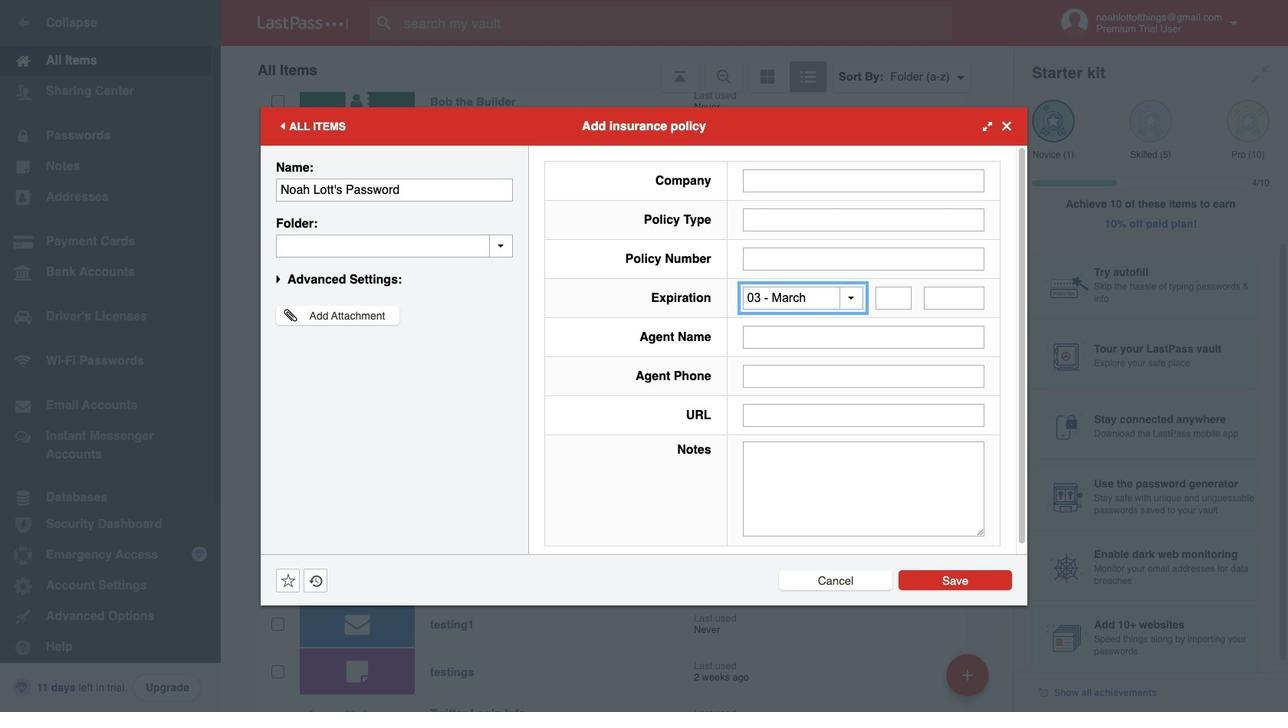 Task type: locate. For each thing, give the bounding box(es) containing it.
new item image
[[963, 670, 973, 681]]

None text field
[[276, 178, 513, 201], [276, 234, 513, 257], [743, 247, 985, 270], [876, 287, 912, 310], [924, 287, 985, 310], [743, 326, 985, 349], [743, 365, 985, 388], [743, 442, 985, 537], [276, 178, 513, 201], [276, 234, 513, 257], [743, 247, 985, 270], [876, 287, 912, 310], [924, 287, 985, 310], [743, 326, 985, 349], [743, 365, 985, 388], [743, 442, 985, 537]]

search my vault text field
[[370, 6, 983, 40]]

vault options navigation
[[221, 46, 1014, 92]]

dialog
[[261, 107, 1028, 606]]

None text field
[[743, 169, 985, 192], [743, 208, 985, 231], [743, 404, 985, 427], [743, 169, 985, 192], [743, 208, 985, 231], [743, 404, 985, 427]]



Task type: describe. For each thing, give the bounding box(es) containing it.
lastpass image
[[258, 16, 348, 30]]

new item navigation
[[941, 650, 999, 713]]

Search search field
[[370, 6, 983, 40]]

main navigation navigation
[[0, 0, 221, 713]]



